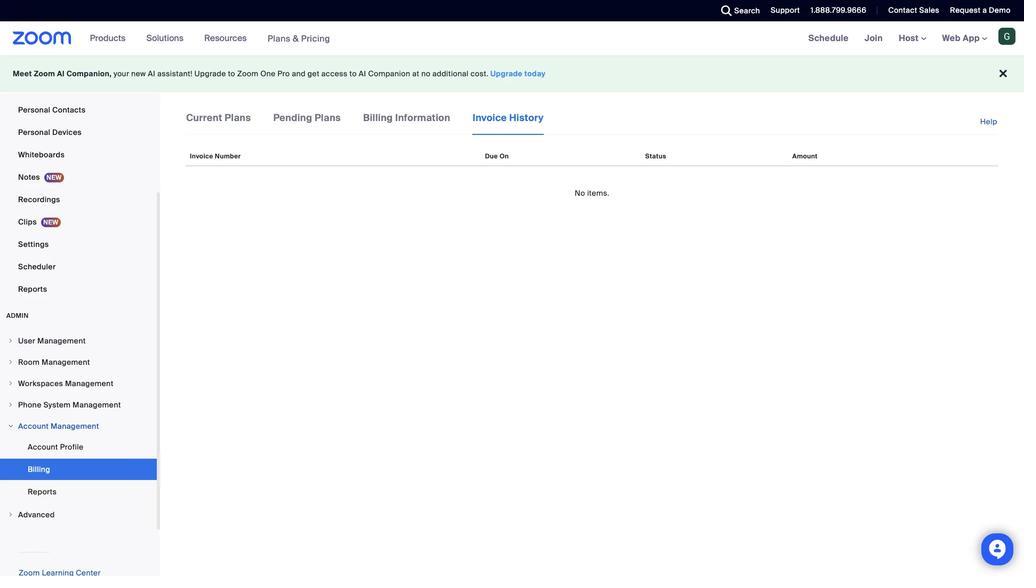 Task type: describe. For each thing, give the bounding box(es) containing it.
request
[[951, 5, 981, 15]]

personal for personal devices
[[18, 128, 50, 137]]

management for user management
[[37, 336, 86, 346]]

side navigation navigation
[[0, 0, 160, 576]]

right image for workspaces
[[7, 381, 14, 387]]

products
[[90, 33, 126, 44]]

amount
[[793, 152, 818, 160]]

reports inside personal menu menu
[[18, 284, 47, 294]]

meet
[[13, 69, 32, 78]]

settings link
[[0, 234, 157, 255]]

room management
[[18, 358, 90, 367]]

admin menu menu
[[0, 331, 157, 526]]

reports inside account management "menu"
[[28, 487, 57, 497]]

companion
[[368, 69, 411, 78]]

web app button
[[943, 33, 988, 44]]

room management menu item
[[0, 352, 157, 373]]

phone link
[[0, 77, 157, 98]]

personal contacts link
[[0, 99, 157, 121]]

contacts
[[52, 105, 86, 115]]

scheduler
[[18, 262, 56, 272]]

account management menu
[[0, 437, 157, 504]]

right image for account
[[7, 423, 14, 430]]

scheduler link
[[0, 256, 157, 278]]

advanced
[[18, 510, 55, 520]]

invoice history
[[473, 112, 544, 124]]

on
[[500, 152, 509, 160]]

2 zoom from the left
[[237, 69, 259, 78]]

user management
[[18, 336, 86, 346]]

number
[[215, 152, 241, 160]]

clips link
[[0, 211, 157, 233]]

a
[[983, 5, 988, 15]]

1 reports link from the top
[[0, 279, 157, 300]]

information
[[396, 112, 451, 124]]

join link
[[857, 21, 891, 56]]

system
[[43, 400, 71, 410]]

personal contacts
[[18, 105, 86, 115]]

1 ai from the left
[[57, 69, 65, 78]]

billing for billing information
[[363, 112, 393, 124]]

profile picture image
[[999, 28, 1016, 45]]

assistant!
[[157, 69, 193, 78]]

invoice history link
[[472, 111, 545, 135]]

management for room management
[[42, 358, 90, 367]]

phone system management
[[18, 400, 121, 410]]

account for account profile
[[28, 442, 58, 452]]

2 upgrade from the left
[[491, 69, 523, 78]]

1 upgrade from the left
[[195, 69, 226, 78]]

billing information link
[[363, 111, 451, 134]]

clips
[[18, 217, 37, 227]]

phone for phone
[[18, 83, 41, 92]]

profile
[[60, 442, 84, 452]]

app
[[963, 33, 980, 44]]

solutions
[[146, 33, 184, 44]]

support
[[771, 5, 800, 15]]

recordings
[[18, 195, 60, 204]]

personal menu menu
[[0, 0, 157, 301]]

1.888.799.9666
[[811, 5, 867, 15]]

no
[[575, 188, 586, 198]]

account management
[[18, 422, 99, 431]]

schedule link
[[801, 21, 857, 56]]

management for account management
[[51, 422, 99, 431]]

banner containing products
[[0, 21, 1025, 56]]

contact
[[889, 5, 918, 15]]

host button
[[899, 33, 927, 44]]

settings
[[18, 240, 49, 249]]

resources button
[[204, 21, 252, 56]]

sales
[[920, 5, 940, 15]]

search
[[735, 6, 761, 15]]

join
[[865, 33, 883, 44]]

solutions button
[[146, 21, 188, 56]]

right image for user management
[[7, 338, 14, 344]]

no
[[422, 69, 431, 78]]

pending
[[273, 112, 312, 124]]

meet zoom ai companion, your new ai assistant! upgrade to zoom one pro and get access to ai companion at no additional cost. upgrade today
[[13, 69, 546, 78]]

due
[[485, 152, 498, 160]]

notes
[[18, 172, 40, 182]]

help link
[[981, 111, 999, 133]]

user
[[18, 336, 35, 346]]

your
[[114, 69, 129, 78]]



Task type: locate. For each thing, give the bounding box(es) containing it.
plans for current plans
[[225, 112, 251, 124]]

1 horizontal spatial to
[[350, 69, 357, 78]]

reports down scheduler
[[18, 284, 47, 294]]

billing link
[[0, 459, 157, 480]]

0 horizontal spatial ai
[[57, 69, 65, 78]]

personal devices
[[18, 128, 82, 137]]

invoice inside "link"
[[473, 112, 507, 124]]

upgrade down product information navigation
[[195, 69, 226, 78]]

0 vertical spatial billing
[[363, 112, 393, 124]]

ai left the companion
[[359, 69, 366, 78]]

web app
[[943, 33, 980, 44]]

account for account management
[[18, 422, 49, 431]]

invoice number
[[190, 152, 241, 160]]

plans left &
[[268, 33, 291, 44]]

1 right image from the top
[[7, 338, 14, 344]]

status
[[646, 152, 667, 160]]

pro
[[278, 69, 290, 78]]

additional
[[433, 69, 469, 78]]

devices
[[52, 128, 82, 137]]

reports
[[18, 284, 47, 294], [28, 487, 57, 497]]

right image left the room
[[7, 359, 14, 366]]

right image left advanced
[[7, 512, 14, 518]]

companion,
[[67, 69, 112, 78]]

0 vertical spatial reports
[[18, 284, 47, 294]]

plans inside current plans link
[[225, 112, 251, 124]]

invoice left the number at left top
[[190, 152, 213, 160]]

phone down workspaces
[[18, 400, 41, 410]]

3 right image from the top
[[7, 402, 14, 408]]

0 horizontal spatial plans
[[225, 112, 251, 124]]

right image left user at the left bottom of the page
[[7, 338, 14, 344]]

management up account management menu item
[[73, 400, 121, 410]]

right image inside account management menu item
[[7, 423, 14, 430]]

current plans link
[[186, 111, 252, 134]]

right image inside the user management menu item
[[7, 338, 14, 344]]

account inside account profile link
[[28, 442, 58, 452]]

upgrade today link
[[491, 69, 546, 78]]

reports link down billing link at the bottom of page
[[0, 481, 157, 503]]

search button
[[713, 0, 763, 21]]

1.888.799.9666 button
[[803, 0, 870, 21], [811, 5, 867, 15]]

right image left the system
[[7, 402, 14, 408]]

0 vertical spatial invoice
[[473, 112, 507, 124]]

plans & pricing link
[[268, 33, 330, 44], [268, 33, 330, 44]]

0 vertical spatial right image
[[7, 381, 14, 387]]

user management menu item
[[0, 331, 157, 351]]

right image
[[7, 338, 14, 344], [7, 359, 14, 366], [7, 402, 14, 408]]

management
[[37, 336, 86, 346], [42, 358, 90, 367], [65, 379, 114, 389], [73, 400, 121, 410], [51, 422, 99, 431]]

zoom right meet
[[34, 69, 55, 78]]

personal devices link
[[0, 122, 157, 143]]

request a demo
[[951, 5, 1011, 15]]

history
[[510, 112, 544, 124]]

billing inside main content main content
[[363, 112, 393, 124]]

invoice for invoice history
[[473, 112, 507, 124]]

products button
[[90, 21, 130, 56]]

2 reports link from the top
[[0, 481, 157, 503]]

account
[[18, 422, 49, 431], [28, 442, 58, 452]]

right image for phone system management
[[7, 402, 14, 408]]

2 vertical spatial right image
[[7, 512, 14, 518]]

help
[[981, 117, 998, 126]]

phone system management menu item
[[0, 395, 157, 415]]

personal for personal contacts
[[18, 105, 50, 115]]

no items.
[[575, 188, 610, 198]]

zoom logo image
[[13, 31, 71, 45]]

management up room management
[[37, 336, 86, 346]]

right image inside room management menu item
[[7, 359, 14, 366]]

to right the access
[[350, 69, 357, 78]]

0 vertical spatial account
[[18, 422, 49, 431]]

current plans
[[186, 112, 251, 124]]

admin
[[6, 312, 29, 320]]

get
[[308, 69, 320, 78]]

zoom left one
[[237, 69, 259, 78]]

0 horizontal spatial invoice
[[190, 152, 213, 160]]

right image inside the workspaces management menu item
[[7, 381, 14, 387]]

upgrade
[[195, 69, 226, 78], [491, 69, 523, 78]]

0 vertical spatial personal
[[18, 105, 50, 115]]

plans inside product information navigation
[[268, 33, 291, 44]]

product information navigation
[[82, 21, 338, 56]]

right image for room management
[[7, 359, 14, 366]]

personal up whiteboards
[[18, 128, 50, 137]]

access
[[322, 69, 348, 78]]

0 vertical spatial reports link
[[0, 279, 157, 300]]

0 vertical spatial right image
[[7, 338, 14, 344]]

pending plans
[[273, 112, 341, 124]]

2 phone from the top
[[18, 400, 41, 410]]

current
[[186, 112, 222, 124]]

billing down account profile
[[28, 465, 50, 474]]

today
[[525, 69, 546, 78]]

schedule
[[809, 33, 849, 44]]

1 vertical spatial personal
[[18, 128, 50, 137]]

2 ai from the left
[[148, 69, 155, 78]]

2 right image from the top
[[7, 359, 14, 366]]

upgrade right cost.
[[491, 69, 523, 78]]

whiteboards link
[[0, 144, 157, 165]]

at
[[413, 69, 420, 78]]

1 personal from the top
[[18, 105, 50, 115]]

personal inside 'link'
[[18, 128, 50, 137]]

billing inside account management "menu"
[[28, 465, 50, 474]]

1 vertical spatial reports
[[28, 487, 57, 497]]

main content main content
[[160, 94, 1025, 576]]

contact sales
[[889, 5, 940, 15]]

plans inside pending plans link
[[315, 112, 341, 124]]

account inside account management menu item
[[18, 422, 49, 431]]

management inside menu item
[[37, 336, 86, 346]]

request a demo link
[[943, 0, 1025, 21], [951, 5, 1011, 15]]

account profile link
[[0, 437, 157, 458]]

right image left workspaces
[[7, 381, 14, 387]]

personal up personal devices
[[18, 105, 50, 115]]

2 vertical spatial right image
[[7, 402, 14, 408]]

management up phone system management menu item
[[65, 379, 114, 389]]

host
[[899, 33, 921, 44]]

meetings navigation
[[801, 21, 1025, 56]]

phone inside menu item
[[18, 400, 41, 410]]

plans right pending
[[315, 112, 341, 124]]

to down resources dropdown button
[[228, 69, 235, 78]]

pending plans link
[[273, 111, 342, 134]]

account down account management
[[28, 442, 58, 452]]

1 horizontal spatial billing
[[363, 112, 393, 124]]

2 to from the left
[[350, 69, 357, 78]]

1 vertical spatial right image
[[7, 359, 14, 366]]

1 horizontal spatial zoom
[[237, 69, 259, 78]]

reports up advanced
[[28, 487, 57, 497]]

management up profile
[[51, 422, 99, 431]]

banner
[[0, 21, 1025, 56]]

plans & pricing
[[268, 33, 330, 44]]

right image
[[7, 381, 14, 387], [7, 423, 14, 430], [7, 512, 14, 518]]

0 horizontal spatial to
[[228, 69, 235, 78]]

3 right image from the top
[[7, 512, 14, 518]]

items.
[[588, 188, 610, 198]]

2 horizontal spatial plans
[[315, 112, 341, 124]]

1 right image from the top
[[7, 381, 14, 387]]

recordings link
[[0, 189, 157, 210]]

phone for phone system management
[[18, 400, 41, 410]]

ai
[[57, 69, 65, 78], [148, 69, 155, 78], [359, 69, 366, 78]]

right image inside advanced menu item
[[7, 512, 14, 518]]

reports link down scheduler link
[[0, 279, 157, 300]]

management inside menu item
[[65, 379, 114, 389]]

1 horizontal spatial upgrade
[[491, 69, 523, 78]]

one
[[261, 69, 276, 78]]

3 ai from the left
[[359, 69, 366, 78]]

notes link
[[0, 167, 157, 188]]

billing for billing
[[28, 465, 50, 474]]

2 personal from the top
[[18, 128, 50, 137]]

workspaces management menu item
[[0, 374, 157, 394]]

advanced menu item
[[0, 505, 157, 525]]

new
[[131, 69, 146, 78]]

phone inside personal menu menu
[[18, 83, 41, 92]]

1 horizontal spatial plans
[[268, 33, 291, 44]]

and
[[292, 69, 306, 78]]

account up account profile
[[18, 422, 49, 431]]

account management menu item
[[0, 416, 157, 437]]

cost.
[[471, 69, 489, 78]]

right image inside phone system management menu item
[[7, 402, 14, 408]]

workspaces
[[18, 379, 63, 389]]

0 horizontal spatial zoom
[[34, 69, 55, 78]]

meet zoom ai companion, footer
[[0, 56, 1025, 92]]

pricing
[[301, 33, 330, 44]]

invoice left history
[[473, 112, 507, 124]]

2 horizontal spatial ai
[[359, 69, 366, 78]]

web
[[943, 33, 961, 44]]

2 right image from the top
[[7, 423, 14, 430]]

room
[[18, 358, 40, 367]]

1 vertical spatial billing
[[28, 465, 50, 474]]

right image left account management
[[7, 423, 14, 430]]

1 vertical spatial right image
[[7, 423, 14, 430]]

1 zoom from the left
[[34, 69, 55, 78]]

plans
[[268, 33, 291, 44], [225, 112, 251, 124], [315, 112, 341, 124]]

invoice for invoice number
[[190, 152, 213, 160]]

management up workspaces management
[[42, 358, 90, 367]]

management for workspaces management
[[65, 379, 114, 389]]

whiteboards
[[18, 150, 65, 160]]

1 phone from the top
[[18, 83, 41, 92]]

plans right the current
[[225, 112, 251, 124]]

billing information
[[363, 112, 451, 124]]

ai left companion,
[[57, 69, 65, 78]]

&
[[293, 33, 299, 44]]

plans for pending plans
[[315, 112, 341, 124]]

billing
[[363, 112, 393, 124], [28, 465, 50, 474]]

account profile
[[28, 442, 84, 452]]

phone down meet
[[18, 83, 41, 92]]

due on
[[485, 152, 509, 160]]

1 vertical spatial account
[[28, 442, 58, 452]]

1 to from the left
[[228, 69, 235, 78]]

0 horizontal spatial upgrade
[[195, 69, 226, 78]]

workspaces management
[[18, 379, 114, 389]]

0 vertical spatial phone
[[18, 83, 41, 92]]

1 horizontal spatial invoice
[[473, 112, 507, 124]]

1 vertical spatial invoice
[[190, 152, 213, 160]]

support link
[[763, 0, 803, 21], [771, 5, 800, 15]]

1 vertical spatial phone
[[18, 400, 41, 410]]

1 vertical spatial reports link
[[0, 481, 157, 503]]

contact sales link
[[881, 0, 943, 21], [889, 5, 940, 15]]

demo
[[990, 5, 1011, 15]]

0 horizontal spatial billing
[[28, 465, 50, 474]]

billing left information
[[363, 112, 393, 124]]

1 horizontal spatial ai
[[148, 69, 155, 78]]

ai right new
[[148, 69, 155, 78]]



Task type: vqa. For each thing, say whether or not it's contained in the screenshot.
'Personal' inside the Personal Contacts link
no



